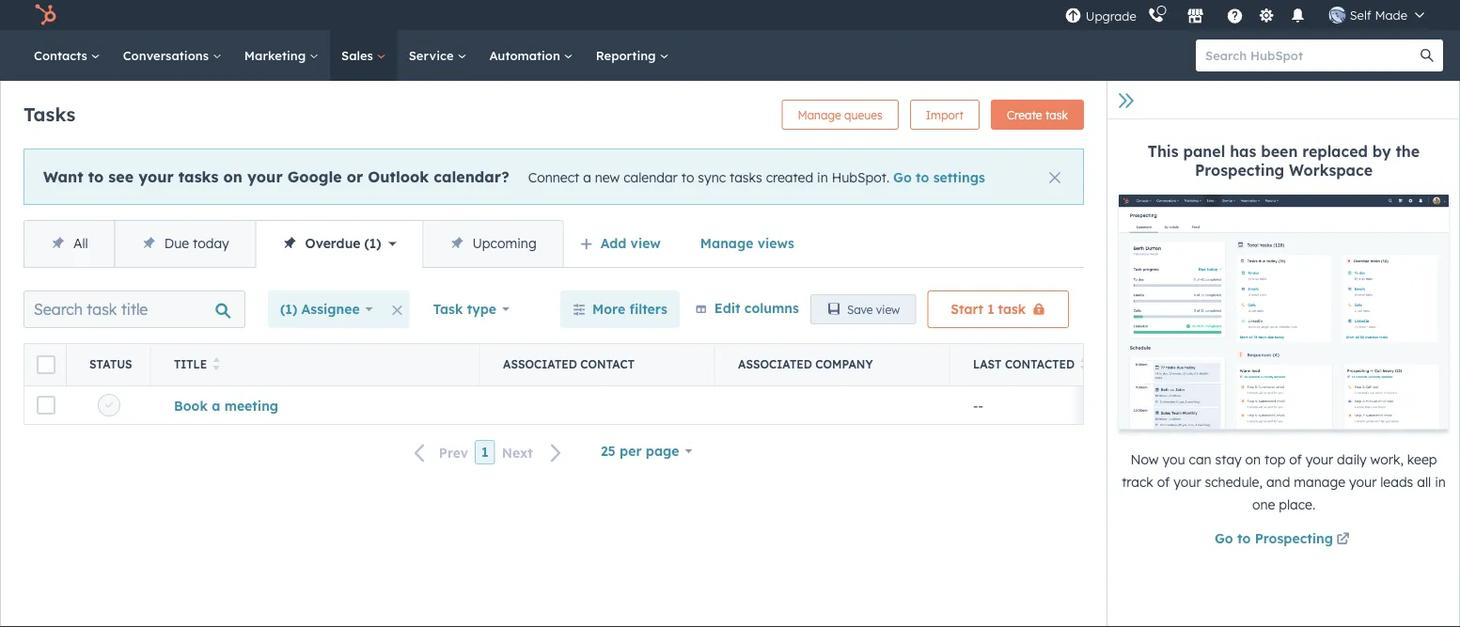 Task type: vqa. For each thing, say whether or not it's contained in the screenshot.
Status column header
yes



Task type: describe. For each thing, give the bounding box(es) containing it.
track
[[1122, 474, 1154, 490]]

today
[[193, 235, 229, 252]]

ruby anderson image
[[1330, 7, 1347, 24]]

edit
[[715, 300, 741, 316]]

meeting
[[224, 397, 279, 414]]

sync
[[698, 169, 726, 185]]

your down 'daily'
[[1350, 474, 1378, 490]]

contacted
[[1006, 357, 1075, 372]]

manage for manage queues
[[798, 108, 842, 122]]

want
[[43, 167, 83, 186]]

last contacted
[[974, 357, 1075, 372]]

help button
[[1220, 0, 1252, 30]]

hubspot image
[[34, 4, 56, 26]]

press to sort. element for last contacted
[[1081, 357, 1088, 373]]

due today
[[164, 235, 229, 252]]

can
[[1190, 451, 1212, 468]]

manage queues
[[798, 108, 883, 122]]

1 vertical spatial prospecting
[[1256, 530, 1334, 547]]

1 inside start 1 task button
[[988, 301, 995, 317]]

view for save view
[[877, 302, 901, 317]]

automation
[[490, 48, 564, 63]]

settings
[[934, 169, 986, 185]]

next
[[502, 444, 533, 461]]

reporting
[[596, 48, 660, 63]]

manage
[[1295, 474, 1346, 490]]

)
[[376, 235, 381, 252]]

manage for manage views
[[701, 235, 754, 252]]

views
[[758, 235, 795, 252]]

you
[[1163, 451, 1186, 468]]

overdue ( 1 )
[[305, 235, 381, 252]]

contact
[[581, 357, 635, 372]]

0 vertical spatial of
[[1290, 451, 1303, 468]]

associated for associated contact
[[503, 357, 577, 372]]

daily
[[1338, 451, 1367, 468]]

service link
[[398, 30, 478, 81]]

--
[[974, 397, 984, 414]]

book a meeting button
[[174, 397, 279, 414]]

add view button
[[568, 225, 677, 262]]

connect a new calendar to sync tasks created in hubspot. go to settings
[[528, 169, 986, 185]]

all
[[1418, 474, 1432, 490]]

25 per page
[[601, 443, 680, 460]]

to left settings
[[916, 169, 930, 185]]

next button
[[495, 441, 574, 465]]

import
[[926, 108, 964, 122]]

(1) assignee button
[[268, 291, 385, 328]]

Search HubSpot search field
[[1197, 40, 1427, 71]]

(
[[365, 235, 370, 252]]

self made
[[1351, 7, 1408, 23]]

prospecting inside this panel has been replaced by the prospecting workspace
[[1196, 161, 1285, 180]]

to left see
[[88, 167, 104, 186]]

(1) assignee
[[280, 301, 360, 317]]

all
[[73, 235, 88, 252]]

or
[[347, 167, 363, 186]]

by
[[1373, 142, 1392, 161]]

on inside alert
[[223, 167, 243, 186]]

tasks banner
[[24, 94, 1085, 130]]

all link
[[24, 221, 115, 267]]

service
[[409, 48, 458, 63]]

this panel has been replaced by the prospecting workspace
[[1148, 142, 1421, 180]]

navigation containing all
[[24, 220, 564, 268]]

work,
[[1371, 451, 1404, 468]]

manage views link
[[688, 225, 807, 262]]

calling icon image
[[1148, 7, 1165, 24]]

add view
[[601, 235, 661, 252]]

pagination navigation
[[403, 440, 574, 465]]

task inside button
[[999, 301, 1026, 317]]

start 1 task button
[[928, 291, 1070, 328]]

edit columns
[[715, 300, 800, 316]]

per
[[620, 443, 642, 460]]

this
[[1148, 142, 1179, 161]]

0 horizontal spatial tasks
[[179, 167, 219, 186]]

help image
[[1227, 8, 1244, 25]]

your left google
[[247, 167, 283, 186]]

workspace
[[1290, 161, 1374, 180]]

(1)
[[280, 301, 298, 317]]

prev
[[439, 444, 469, 461]]

marketplaces image
[[1188, 8, 1205, 25]]

marketing
[[244, 48, 310, 63]]

1 - from the left
[[974, 397, 979, 414]]

the
[[1397, 142, 1421, 161]]

more filters link
[[561, 291, 680, 328]]

google
[[288, 167, 342, 186]]

replaced
[[1303, 142, 1369, 161]]

assignee
[[302, 301, 360, 317]]

associated company column header
[[716, 344, 951, 386]]

place.
[[1280, 497, 1316, 513]]

25 per page button
[[589, 433, 705, 470]]

create task
[[1007, 108, 1069, 122]]

marketplaces button
[[1177, 0, 1216, 30]]

1 link opens in a new window image from the top
[[1337, 529, 1350, 552]]

search button
[[1412, 40, 1444, 71]]

task type button
[[421, 291, 522, 328]]

notifications image
[[1290, 8, 1307, 25]]

contacts
[[34, 48, 91, 63]]

now you can stay on top of your daily work, keep track of your schedule, and manage your leads all in one place.
[[1122, 451, 1447, 513]]

type
[[467, 301, 497, 317]]

manage views
[[701, 235, 795, 252]]

close image
[[1050, 172, 1061, 183]]



Task type: locate. For each thing, give the bounding box(es) containing it.
associated for associated company
[[738, 357, 813, 372]]

0 horizontal spatial manage
[[701, 235, 754, 252]]

view right save
[[877, 302, 901, 317]]

upgrade
[[1086, 8, 1137, 24]]

a right 'book'
[[212, 397, 220, 414]]

view inside popup button
[[631, 235, 661, 252]]

2 - from the left
[[979, 397, 984, 414]]

0 horizontal spatial go
[[894, 169, 912, 185]]

create task link
[[991, 100, 1085, 130]]

1 vertical spatial task
[[999, 301, 1026, 317]]

1 right prev
[[482, 444, 489, 461]]

hubspot.
[[832, 169, 890, 185]]

create
[[1007, 108, 1043, 122]]

notifications button
[[1283, 0, 1315, 30]]

conversations
[[123, 48, 212, 63]]

has
[[1231, 142, 1257, 161]]

associated
[[503, 357, 577, 372], [738, 357, 813, 372]]

0 vertical spatial on
[[223, 167, 243, 186]]

0 vertical spatial 1
[[370, 235, 376, 252]]

0 vertical spatial task
[[1046, 108, 1069, 122]]

calendar?
[[434, 167, 510, 186]]

1 associated from the left
[[503, 357, 577, 372]]

panel
[[1184, 142, 1226, 161]]

1 horizontal spatial 1
[[482, 444, 489, 461]]

1 horizontal spatial task
[[1046, 108, 1069, 122]]

go to prospecting link
[[1215, 529, 1354, 552]]

company
[[816, 357, 873, 372]]

add
[[601, 235, 627, 252]]

1 horizontal spatial view
[[877, 302, 901, 317]]

your right see
[[138, 167, 174, 186]]

go down schedule,
[[1215, 530, 1234, 547]]

tasks up due today
[[179, 167, 219, 186]]

of right the top
[[1290, 451, 1303, 468]]

your down can
[[1174, 474, 1202, 490]]

more
[[593, 301, 626, 317]]

book a meeting
[[174, 397, 279, 414]]

25
[[601, 443, 616, 460]]

0 horizontal spatial on
[[223, 167, 243, 186]]

more filters
[[593, 301, 668, 317]]

1 right start
[[988, 301, 995, 317]]

1 horizontal spatial of
[[1290, 451, 1303, 468]]

a inside alert
[[583, 169, 592, 185]]

of down you
[[1158, 474, 1171, 490]]

press to sort. element
[[213, 357, 220, 373], [1081, 357, 1088, 373]]

view for add view
[[631, 235, 661, 252]]

0 horizontal spatial view
[[631, 235, 661, 252]]

task
[[433, 301, 463, 317]]

menu
[[1064, 0, 1438, 30]]

go to prospecting
[[1215, 530, 1334, 547]]

1 inside navigation
[[370, 235, 376, 252]]

save
[[847, 302, 873, 317]]

want to see your tasks on your google or outlook calendar? alert
[[24, 149, 1085, 205]]

filters
[[630, 301, 668, 317]]

hubspot link
[[23, 4, 71, 26]]

see
[[109, 167, 134, 186]]

0 horizontal spatial associated
[[503, 357, 577, 372]]

on left the top
[[1246, 451, 1262, 468]]

in
[[818, 169, 829, 185], [1436, 474, 1447, 490]]

Search task title search field
[[24, 291, 246, 328]]

press to sort. element for title
[[213, 357, 220, 373]]

conversations link
[[112, 30, 233, 81]]

search image
[[1421, 49, 1435, 62]]

one
[[1253, 497, 1276, 513]]

new
[[595, 169, 620, 185]]

queues
[[845, 108, 883, 122]]

want to see your tasks on your google or outlook calendar?
[[43, 167, 510, 186]]

task
[[1046, 108, 1069, 122], [999, 301, 1026, 317]]

a
[[583, 169, 592, 185], [212, 397, 220, 414]]

navigation
[[24, 220, 564, 268]]

associated contact column header
[[481, 344, 716, 386]]

press to sort. image
[[1081, 357, 1088, 371]]

save view button
[[811, 294, 917, 325]]

settings image
[[1259, 8, 1276, 25]]

contacts link
[[23, 30, 112, 81]]

a left the new
[[583, 169, 592, 185]]

0 horizontal spatial in
[[818, 169, 829, 185]]

task inside banner
[[1046, 108, 1069, 122]]

link opens in a new window image inside go to prospecting link
[[1337, 534, 1350, 547]]

1 horizontal spatial in
[[1436, 474, 1447, 490]]

in right all
[[1436, 474, 1447, 490]]

to left sync
[[682, 169, 695, 185]]

1 button
[[475, 440, 495, 465]]

your up "manage" in the right of the page
[[1306, 451, 1334, 468]]

0 vertical spatial a
[[583, 169, 592, 185]]

2 associated from the left
[[738, 357, 813, 372]]

0 vertical spatial manage
[[798, 108, 842, 122]]

press to sort. element right title
[[213, 357, 220, 373]]

status column header
[[67, 344, 151, 386]]

due today link
[[115, 221, 255, 267]]

link opens in a new window image
[[1337, 529, 1350, 552], [1337, 534, 1350, 547]]

manage inside tasks banner
[[798, 108, 842, 122]]

1 inside 1 button
[[482, 444, 489, 461]]

associated company
[[738, 357, 873, 372]]

1 horizontal spatial manage
[[798, 108, 842, 122]]

go right "hubspot."
[[894, 169, 912, 185]]

view inside button
[[877, 302, 901, 317]]

schedule,
[[1206, 474, 1263, 490]]

0 horizontal spatial a
[[212, 397, 220, 414]]

0 horizontal spatial 1
[[370, 235, 376, 252]]

0 vertical spatial view
[[631, 235, 661, 252]]

to down schedule,
[[1238, 530, 1251, 547]]

in inside now you can stay on top of your daily work, keep track of your schedule, and manage your leads all in one place.
[[1436, 474, 1447, 490]]

press to sort. element right contacted
[[1081, 357, 1088, 373]]

now
[[1131, 451, 1159, 468]]

reporting link
[[585, 30, 681, 81]]

import link
[[910, 100, 980, 130]]

calendar
[[624, 169, 678, 185]]

keep
[[1408, 451, 1438, 468]]

associated left contact
[[503, 357, 577, 372]]

2 link opens in a new window image from the top
[[1337, 534, 1350, 547]]

manage left queues
[[798, 108, 842, 122]]

0 horizontal spatial of
[[1158, 474, 1171, 490]]

tasks
[[24, 102, 76, 126]]

1 horizontal spatial go
[[1215, 530, 1234, 547]]

0 vertical spatial go
[[894, 169, 912, 185]]

status
[[89, 357, 132, 372]]

sales
[[342, 48, 377, 63]]

1 vertical spatial on
[[1246, 451, 1262, 468]]

start 1 task
[[951, 301, 1026, 317]]

in right created
[[818, 169, 829, 185]]

in inside want to see your tasks on your google or outlook calendar? alert
[[818, 169, 829, 185]]

title
[[174, 357, 207, 372]]

book
[[174, 397, 208, 414]]

manage left views
[[701, 235, 754, 252]]

2 vertical spatial 1
[[482, 444, 489, 461]]

prospecting down "place."
[[1256, 530, 1334, 547]]

view
[[631, 235, 661, 252], [877, 302, 901, 317]]

task status: not completed image
[[105, 402, 113, 410]]

tasks right sync
[[730, 169, 763, 185]]

0 vertical spatial prospecting
[[1196, 161, 1285, 180]]

column header
[[24, 344, 67, 386]]

start
[[951, 301, 984, 317]]

1 vertical spatial view
[[877, 302, 901, 317]]

columns
[[745, 300, 800, 316]]

1 vertical spatial manage
[[701, 235, 754, 252]]

manage queues link
[[782, 100, 899, 130]]

1 horizontal spatial tasks
[[730, 169, 763, 185]]

and
[[1267, 474, 1291, 490]]

to
[[88, 167, 104, 186], [682, 169, 695, 185], [916, 169, 930, 185], [1238, 530, 1251, 547]]

a for book
[[212, 397, 220, 414]]

view right add
[[631, 235, 661, 252]]

a for connect
[[583, 169, 592, 185]]

0 vertical spatial in
[[818, 169, 829, 185]]

save view
[[847, 302, 901, 317]]

go inside alert
[[894, 169, 912, 185]]

sales link
[[330, 30, 398, 81]]

associated down columns
[[738, 357, 813, 372]]

press to sort. image
[[213, 357, 220, 371]]

on inside now you can stay on top of your daily work, keep track of your schedule, and manage your leads all in one place.
[[1246, 451, 1262, 468]]

made
[[1376, 7, 1408, 23]]

1 vertical spatial 1
[[988, 301, 995, 317]]

go to settings link
[[894, 169, 986, 185]]

settings link
[[1256, 5, 1279, 25]]

0 horizontal spatial press to sort. element
[[213, 357, 220, 373]]

1 horizontal spatial press to sort. element
[[1081, 357, 1088, 373]]

stay
[[1216, 451, 1242, 468]]

prev button
[[403, 441, 475, 465]]

1
[[370, 235, 376, 252], [988, 301, 995, 317], [482, 444, 489, 461]]

self
[[1351, 7, 1372, 23]]

1 right overdue
[[370, 235, 376, 252]]

created
[[766, 169, 814, 185]]

last
[[974, 357, 1002, 372]]

upgrade image
[[1066, 8, 1083, 25]]

1 vertical spatial go
[[1215, 530, 1234, 547]]

your
[[138, 167, 174, 186], [247, 167, 283, 186], [1306, 451, 1334, 468], [1174, 474, 1202, 490], [1350, 474, 1378, 490]]

1 horizontal spatial associated
[[738, 357, 813, 372]]

due
[[164, 235, 189, 252]]

1 vertical spatial in
[[1436, 474, 1447, 490]]

outlook
[[368, 167, 429, 186]]

1 vertical spatial of
[[1158, 474, 1171, 490]]

go
[[894, 169, 912, 185], [1215, 530, 1234, 547]]

1 press to sort. element from the left
[[213, 357, 220, 373]]

2 press to sort. element from the left
[[1081, 357, 1088, 373]]

task right start
[[999, 301, 1026, 317]]

upcoming link
[[423, 221, 563, 267]]

associated contact
[[503, 357, 635, 372]]

1 horizontal spatial a
[[583, 169, 592, 185]]

marketing link
[[233, 30, 330, 81]]

task right create
[[1046, 108, 1069, 122]]

prospecting right this
[[1196, 161, 1285, 180]]

2 horizontal spatial 1
[[988, 301, 995, 317]]

0 horizontal spatial task
[[999, 301, 1026, 317]]

upcoming
[[473, 235, 537, 252]]

1 horizontal spatial on
[[1246, 451, 1262, 468]]

1 vertical spatial a
[[212, 397, 220, 414]]

menu containing self made
[[1064, 0, 1438, 30]]

on up today
[[223, 167, 243, 186]]



